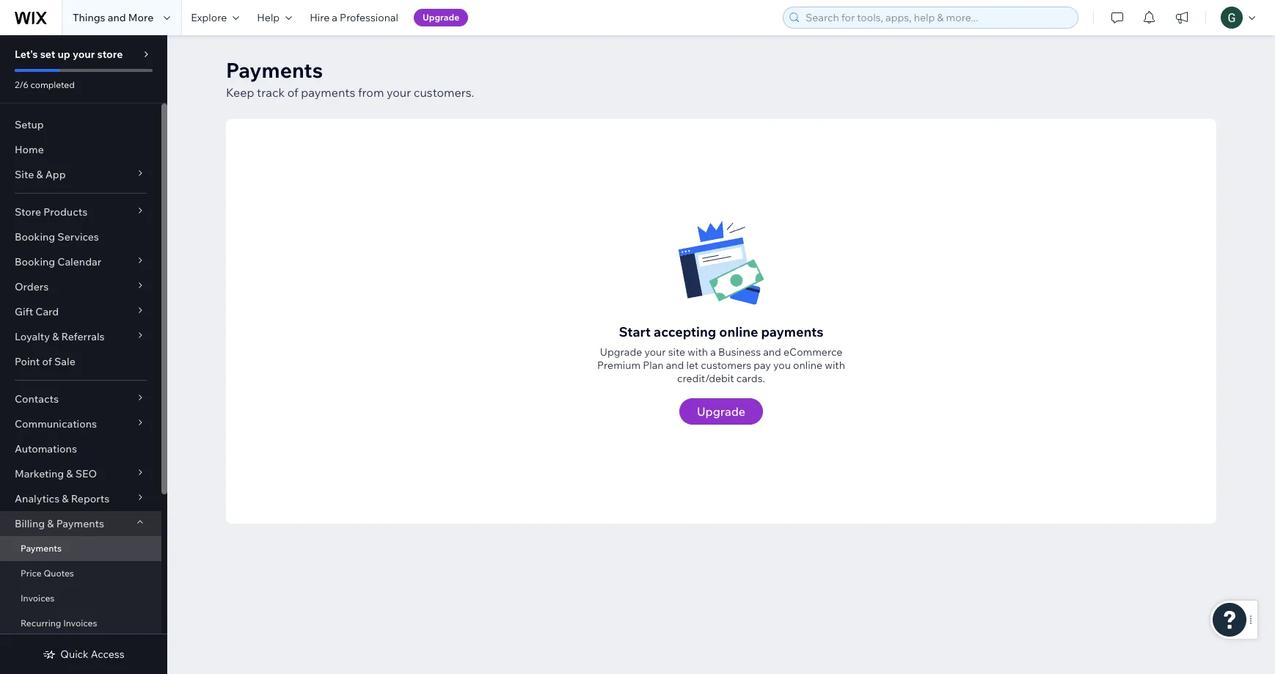 Task type: describe. For each thing, give the bounding box(es) containing it.
of inside sidebar element
[[42, 355, 52, 369]]

from
[[358, 85, 384, 100]]

point of sale
[[15, 355, 75, 369]]

customers.
[[414, 85, 475, 100]]

start accepting online payments upgrade your site with a business and ecommerce premium plan and let customers pay you online with credit/debit cards.
[[598, 324, 846, 385]]

upgrade inside start accepting online payments upgrade your site with a business and ecommerce premium plan and let customers pay you online with credit/debit cards.
[[600, 346, 643, 359]]

& for billing
[[47, 518, 54, 531]]

quick access button
[[43, 648, 125, 661]]

home
[[15, 143, 44, 156]]

site
[[669, 346, 686, 359]]

start
[[619, 324, 651, 341]]

site
[[15, 168, 34, 181]]

a inside hire a professional link
[[332, 11, 338, 24]]

access
[[91, 648, 125, 661]]

let's
[[15, 48, 38, 61]]

marketing & seo
[[15, 468, 97, 481]]

seo
[[75, 468, 97, 481]]

quick
[[60, 648, 89, 661]]

store
[[97, 48, 123, 61]]

store
[[15, 206, 41, 219]]

accepting
[[654, 324, 717, 341]]

& for analytics
[[62, 493, 69, 506]]

things
[[73, 11, 105, 24]]

loyalty
[[15, 330, 50, 344]]

professional
[[340, 11, 399, 24]]

setup
[[15, 118, 44, 131]]

point of sale link
[[0, 349, 162, 374]]

0 vertical spatial online
[[720, 324, 759, 341]]

hire a professional
[[310, 11, 399, 24]]

marketing & seo button
[[0, 462, 162, 487]]

orders button
[[0, 275, 162, 300]]

billing & payments
[[15, 518, 104, 531]]

upgrade link
[[680, 399, 764, 425]]

quotes
[[44, 568, 74, 579]]

analytics & reports button
[[0, 487, 162, 512]]

payments inside payments keep track of payments from your customers.
[[301, 85, 356, 100]]

home link
[[0, 137, 162, 162]]

cards.
[[737, 372, 766, 385]]

your inside start accepting online payments upgrade your site with a business and ecommerce premium plan and let customers pay you online with credit/debit cards.
[[645, 346, 666, 359]]

recurring
[[21, 618, 61, 629]]

1 horizontal spatial and
[[666, 359, 684, 372]]

up
[[58, 48, 70, 61]]

track
[[257, 85, 285, 100]]

payments link
[[0, 537, 162, 562]]

price quotes
[[21, 568, 74, 579]]

let's set up your store
[[15, 48, 123, 61]]

hire a professional link
[[301, 0, 407, 35]]

app
[[45, 168, 66, 181]]

let
[[687, 359, 699, 372]]

1 vertical spatial online
[[794, 359, 823, 372]]

help button
[[248, 0, 301, 35]]

marketing
[[15, 468, 64, 481]]

plan
[[643, 359, 664, 372]]

help
[[257, 11, 280, 24]]

analytics & reports
[[15, 493, 110, 506]]

booking services
[[15, 231, 99, 244]]

gift card button
[[0, 300, 162, 324]]

payments for payments keep track of payments from your customers.
[[226, 57, 323, 83]]

0 horizontal spatial and
[[108, 11, 126, 24]]

booking for booking services
[[15, 231, 55, 244]]

upgrade button
[[414, 9, 468, 26]]

customers
[[701, 359, 752, 372]]

& for loyalty
[[52, 330, 59, 344]]

communications button
[[0, 412, 162, 437]]

booking calendar button
[[0, 250, 162, 275]]

point
[[15, 355, 40, 369]]

billing & payments button
[[0, 512, 162, 537]]

invoices link
[[0, 587, 162, 612]]

booking calendar
[[15, 255, 101, 269]]

sidebar element
[[0, 35, 167, 675]]

setup link
[[0, 112, 162, 137]]

site & app button
[[0, 162, 162, 187]]

you
[[774, 359, 791, 372]]

pay
[[754, 359, 771, 372]]



Task type: vqa. For each thing, say whether or not it's contained in the screenshot.
the leftmost Personal Blog
no



Task type: locate. For each thing, give the bounding box(es) containing it.
booking for booking calendar
[[15, 255, 55, 269]]

& right the site
[[36, 168, 43, 181]]

1 horizontal spatial with
[[825, 359, 846, 372]]

2 vertical spatial payments
[[21, 543, 62, 554]]

1 horizontal spatial payments
[[762, 324, 824, 341]]

payments
[[226, 57, 323, 83], [56, 518, 104, 531], [21, 543, 62, 554]]

0 vertical spatial payments
[[301, 85, 356, 100]]

& right loyalty at the left of the page
[[52, 330, 59, 344]]

analytics
[[15, 493, 60, 506]]

your right from
[[387, 85, 411, 100]]

payments up the "price quotes"
[[21, 543, 62, 554]]

2 horizontal spatial your
[[645, 346, 666, 359]]

upgrade inside button
[[423, 12, 460, 23]]

2 horizontal spatial upgrade
[[697, 404, 746, 419]]

upgrade for upgrade button at the left top
[[423, 12, 460, 23]]

& for marketing
[[66, 468, 73, 481]]

1 vertical spatial payments
[[762, 324, 824, 341]]

Search for tools, apps, help & more... field
[[802, 7, 1074, 28]]

explore
[[191, 11, 227, 24]]

1 vertical spatial upgrade
[[600, 346, 643, 359]]

0 vertical spatial your
[[73, 48, 95, 61]]

referrals
[[61, 330, 105, 344]]

store products button
[[0, 200, 162, 225]]

and
[[108, 11, 126, 24], [764, 346, 782, 359], [666, 359, 684, 372]]

booking inside dropdown button
[[15, 255, 55, 269]]

of
[[288, 85, 299, 100], [42, 355, 52, 369]]

0 vertical spatial payments
[[226, 57, 323, 83]]

contacts
[[15, 393, 59, 406]]

1 vertical spatial of
[[42, 355, 52, 369]]

1 vertical spatial your
[[387, 85, 411, 100]]

1 horizontal spatial of
[[288, 85, 299, 100]]

upgrade down start
[[600, 346, 643, 359]]

premium
[[598, 359, 641, 372]]

a inside start accepting online payments upgrade your site with a business and ecommerce premium plan and let customers pay you online with credit/debit cards.
[[711, 346, 716, 359]]

communications
[[15, 418, 97, 431]]

upgrade
[[423, 12, 460, 23], [600, 346, 643, 359], [697, 404, 746, 419]]

reports
[[71, 493, 110, 506]]

& for site
[[36, 168, 43, 181]]

invoices inside invoices link
[[21, 593, 55, 604]]

1 horizontal spatial invoices
[[63, 618, 97, 629]]

0 vertical spatial booking
[[15, 231, 55, 244]]

1 horizontal spatial upgrade
[[600, 346, 643, 359]]

contacts button
[[0, 387, 162, 412]]

a
[[332, 11, 338, 24], [711, 346, 716, 359]]

your inside sidebar element
[[73, 48, 95, 61]]

completed
[[31, 79, 75, 90]]

1 vertical spatial payments
[[56, 518, 104, 531]]

orders
[[15, 280, 49, 294]]

invoices up recurring
[[21, 593, 55, 604]]

loyalty & referrals
[[15, 330, 105, 344]]

gift card
[[15, 305, 59, 319]]

of left sale
[[42, 355, 52, 369]]

products
[[43, 206, 87, 219]]

quick access
[[60, 648, 125, 661]]

loyalty & referrals button
[[0, 324, 162, 349]]

1 booking from the top
[[15, 231, 55, 244]]

your inside payments keep track of payments from your customers.
[[387, 85, 411, 100]]

& inside popup button
[[66, 468, 73, 481]]

and right 'business'
[[764, 346, 782, 359]]

1 horizontal spatial your
[[387, 85, 411, 100]]

payments inside dropdown button
[[56, 518, 104, 531]]

0 vertical spatial invoices
[[21, 593, 55, 604]]

payments
[[301, 85, 356, 100], [762, 324, 824, 341]]

0 horizontal spatial payments
[[301, 85, 356, 100]]

set
[[40, 48, 55, 61]]

and left 'let'
[[666, 359, 684, 372]]

booking up orders
[[15, 255, 55, 269]]

recurring invoices link
[[0, 612, 162, 636]]

hire
[[310, 11, 330, 24]]

booking
[[15, 231, 55, 244], [15, 255, 55, 269]]

payments for payments
[[21, 543, 62, 554]]

0 horizontal spatial a
[[332, 11, 338, 24]]

upgrade right professional
[[423, 12, 460, 23]]

2 horizontal spatial and
[[764, 346, 782, 359]]

& right billing
[[47, 518, 54, 531]]

booking services link
[[0, 225, 162, 250]]

your left site
[[645, 346, 666, 359]]

upgrade for 'upgrade' link
[[697, 404, 746, 419]]

0 vertical spatial of
[[288, 85, 299, 100]]

0 horizontal spatial of
[[42, 355, 52, 369]]

payments inside start accepting online payments upgrade your site with a business and ecommerce premium plan and let customers pay you online with credit/debit cards.
[[762, 324, 824, 341]]

online
[[720, 324, 759, 341], [794, 359, 823, 372]]

with
[[688, 346, 708, 359], [825, 359, 846, 372]]

invoices
[[21, 593, 55, 604], [63, 618, 97, 629]]

payments inside payments keep track of payments from your customers.
[[226, 57, 323, 83]]

recurring invoices
[[21, 618, 97, 629]]

1 horizontal spatial online
[[794, 359, 823, 372]]

0 horizontal spatial online
[[720, 324, 759, 341]]

invoices down invoices link on the left of the page
[[63, 618, 97, 629]]

0 horizontal spatial upgrade
[[423, 12, 460, 23]]

of inside payments keep track of payments from your customers.
[[288, 85, 299, 100]]

&
[[36, 168, 43, 181], [52, 330, 59, 344], [66, 468, 73, 481], [62, 493, 69, 506], [47, 518, 54, 531]]

ecommerce
[[784, 346, 843, 359]]

upgrade down credit/debit
[[697, 404, 746, 419]]

calendar
[[57, 255, 101, 269]]

2/6
[[15, 79, 29, 90]]

store products
[[15, 206, 87, 219]]

sale
[[54, 355, 75, 369]]

payments left from
[[301, 85, 356, 100]]

services
[[57, 231, 99, 244]]

payments down 'analytics & reports' dropdown button on the left bottom of the page
[[56, 518, 104, 531]]

your right up
[[73, 48, 95, 61]]

gift
[[15, 305, 33, 319]]

business
[[719, 346, 761, 359]]

1 vertical spatial booking
[[15, 255, 55, 269]]

online up 'business'
[[720, 324, 759, 341]]

billing
[[15, 518, 45, 531]]

a right hire
[[332, 11, 338, 24]]

credit/debit
[[678, 372, 735, 385]]

payments keep track of payments from your customers.
[[226, 57, 475, 100]]

0 horizontal spatial your
[[73, 48, 95, 61]]

0 vertical spatial upgrade
[[423, 12, 460, 23]]

payments up ecommerce
[[762, 324, 824, 341]]

0 horizontal spatial with
[[688, 346, 708, 359]]

online right you
[[794, 359, 823, 372]]

0 vertical spatial a
[[332, 11, 338, 24]]

& left seo
[[66, 468, 73, 481]]

price quotes link
[[0, 562, 162, 587]]

and left more
[[108, 11, 126, 24]]

1 horizontal spatial a
[[711, 346, 716, 359]]

& left reports
[[62, 493, 69, 506]]

2 booking from the top
[[15, 255, 55, 269]]

with right you
[[825, 359, 846, 372]]

payments up track
[[226, 57, 323, 83]]

2/6 completed
[[15, 79, 75, 90]]

your
[[73, 48, 95, 61], [387, 85, 411, 100], [645, 346, 666, 359]]

of right track
[[288, 85, 299, 100]]

with right site
[[688, 346, 708, 359]]

1 vertical spatial a
[[711, 346, 716, 359]]

card
[[35, 305, 59, 319]]

2 vertical spatial your
[[645, 346, 666, 359]]

1 vertical spatial invoices
[[63, 618, 97, 629]]

keep
[[226, 85, 254, 100]]

site & app
[[15, 168, 66, 181]]

a right 'let'
[[711, 346, 716, 359]]

invoices inside recurring invoices link
[[63, 618, 97, 629]]

2 vertical spatial upgrade
[[697, 404, 746, 419]]

booking down store at the top left of the page
[[15, 231, 55, 244]]

automations link
[[0, 437, 162, 462]]

price
[[21, 568, 42, 579]]

things and more
[[73, 11, 154, 24]]

0 horizontal spatial invoices
[[21, 593, 55, 604]]

automations
[[15, 443, 77, 456]]



